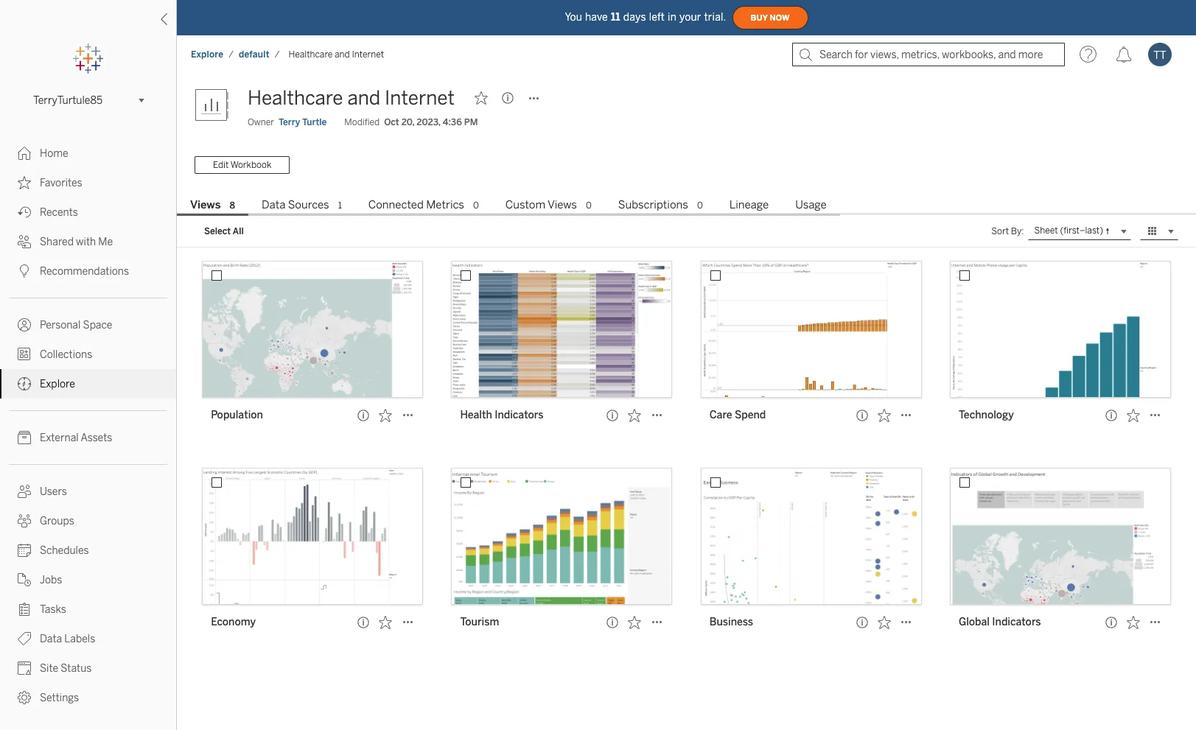 Task type: locate. For each thing, give the bounding box(es) containing it.
sub-spaces tab list
[[177, 197, 1197, 216]]

/ left default
[[229, 49, 234, 60]]

personal space
[[40, 319, 112, 332]]

1 vertical spatial healthcare
[[248, 86, 343, 110]]

sort
[[992, 226, 1009, 237]]

groups link
[[0, 506, 176, 536]]

assets
[[81, 432, 112, 445]]

1 vertical spatial data
[[40, 633, 62, 646]]

metrics
[[426, 198, 464, 212]]

data inside the sub-spaces tab list
[[262, 198, 286, 212]]

1 horizontal spatial 0
[[586, 200, 592, 211]]

data
[[262, 198, 286, 212], [40, 633, 62, 646]]

1 vertical spatial internet
[[385, 86, 455, 110]]

indicators right global
[[993, 616, 1041, 629]]

explore
[[191, 49, 224, 60], [40, 378, 75, 391]]

1 0 from the left
[[473, 200, 479, 211]]

spend
[[735, 409, 766, 422]]

2 views from the left
[[548, 198, 577, 212]]

0 horizontal spatial /
[[229, 49, 234, 60]]

your
[[680, 11, 701, 23]]

1 vertical spatial indicators
[[993, 616, 1041, 629]]

0 horizontal spatial explore link
[[0, 369, 176, 399]]

all
[[233, 226, 244, 237]]

0 right metrics
[[473, 200, 479, 211]]

/ right default link
[[275, 49, 280, 60]]

explore for explore
[[40, 378, 75, 391]]

0 horizontal spatial indicators
[[495, 409, 544, 422]]

explore link
[[190, 49, 224, 60], [0, 369, 176, 399]]

home
[[40, 147, 68, 160]]

healthcare and internet up turtle
[[289, 49, 384, 60]]

1 horizontal spatial explore
[[191, 49, 224, 60]]

healthcare up terry
[[248, 86, 343, 110]]

views left 8
[[190, 198, 221, 212]]

tasks link
[[0, 595, 176, 624]]

1 vertical spatial explore
[[40, 378, 75, 391]]

internet
[[352, 49, 384, 60], [385, 86, 455, 110]]

indicators for health indicators
[[495, 409, 544, 422]]

data left sources
[[262, 198, 286, 212]]

explore link down collections
[[0, 369, 176, 399]]

jobs
[[40, 574, 62, 587]]

external assets
[[40, 432, 112, 445]]

1 horizontal spatial internet
[[385, 86, 455, 110]]

indicators right the health
[[495, 409, 544, 422]]

workbook image
[[195, 83, 239, 128]]

population
[[211, 409, 263, 422]]

main navigation. press the up and down arrow keys to access links. element
[[0, 139, 176, 713]]

0 horizontal spatial explore
[[40, 378, 75, 391]]

and inside main content
[[348, 86, 381, 110]]

you have 11 days left in your trial.
[[565, 11, 727, 23]]

space
[[83, 319, 112, 332]]

0 vertical spatial and
[[335, 49, 350, 60]]

0 right custom views
[[586, 200, 592, 211]]

views
[[190, 198, 221, 212], [548, 198, 577, 212]]

0 vertical spatial healthcare and internet
[[289, 49, 384, 60]]

0 horizontal spatial data
[[40, 633, 62, 646]]

buy
[[751, 13, 768, 22]]

internet up modified
[[352, 49, 384, 60]]

personal space link
[[0, 310, 176, 340]]

site status link
[[0, 654, 176, 683]]

4:36
[[443, 117, 462, 128]]

0 horizontal spatial internet
[[352, 49, 384, 60]]

healthcare
[[289, 49, 333, 60], [248, 86, 343, 110]]

health
[[460, 409, 492, 422]]

data for data labels
[[40, 633, 62, 646]]

recommendations link
[[0, 257, 176, 286]]

2 0 from the left
[[586, 200, 592, 211]]

edit
[[213, 160, 229, 170]]

0 vertical spatial explore link
[[190, 49, 224, 60]]

views right custom
[[548, 198, 577, 212]]

terryturtule85 button
[[27, 91, 149, 109]]

0
[[473, 200, 479, 211], [586, 200, 592, 211], [697, 200, 703, 211]]

1 vertical spatial healthcare and internet
[[248, 86, 455, 110]]

explore inside main navigation. press the up and down arrow keys to access links. element
[[40, 378, 75, 391]]

terryturtule85
[[33, 94, 103, 107]]

shared with me link
[[0, 227, 176, 257]]

settings
[[40, 692, 79, 705]]

schedules
[[40, 545, 89, 557]]

sort by:
[[992, 226, 1024, 237]]

recents link
[[0, 198, 176, 227]]

healthcare and internet main content
[[177, 74, 1197, 731]]

pm
[[464, 117, 478, 128]]

explore left default
[[191, 49, 224, 60]]

users link
[[0, 477, 176, 506]]

turtle
[[302, 117, 327, 128]]

1 horizontal spatial data
[[262, 198, 286, 212]]

0 vertical spatial indicators
[[495, 409, 544, 422]]

1
[[338, 200, 342, 211]]

explore down collections
[[40, 378, 75, 391]]

in
[[668, 11, 677, 23]]

healthcare and internet
[[289, 49, 384, 60], [248, 86, 455, 110]]

tasks
[[40, 604, 66, 616]]

business
[[710, 616, 753, 629]]

owner
[[248, 117, 274, 128]]

0 vertical spatial data
[[262, 198, 286, 212]]

oct
[[384, 117, 399, 128]]

0 right subscriptions
[[697, 200, 703, 211]]

buy now button
[[732, 6, 808, 29]]

groups
[[40, 515, 74, 528]]

select all button
[[195, 223, 253, 240]]

1 horizontal spatial indicators
[[993, 616, 1041, 629]]

healthcare and internet up modified
[[248, 86, 455, 110]]

0 vertical spatial healthcare
[[289, 49, 333, 60]]

data inside data labels link
[[40, 633, 62, 646]]

2023,
[[417, 117, 441, 128]]

custom views
[[506, 198, 577, 212]]

you
[[565, 11, 582, 23]]

external assets link
[[0, 423, 176, 453]]

grid view image
[[1146, 225, 1160, 238]]

data labels link
[[0, 624, 176, 654]]

1 views from the left
[[190, 198, 221, 212]]

healthcare right default
[[289, 49, 333, 60]]

global indicators
[[959, 616, 1041, 629]]

1 horizontal spatial /
[[275, 49, 280, 60]]

left
[[649, 11, 665, 23]]

internet up modified oct 20, 2023, 4:36 pm on the left of page
[[385, 86, 455, 110]]

collections
[[40, 349, 92, 361]]

1 vertical spatial and
[[348, 86, 381, 110]]

1 / from the left
[[229, 49, 234, 60]]

recommendations
[[40, 265, 129, 278]]

edit workbook
[[213, 160, 271, 170]]

0 horizontal spatial views
[[190, 198, 221, 212]]

recents
[[40, 206, 78, 219]]

with
[[76, 236, 96, 248]]

sources
[[288, 198, 329, 212]]

0 vertical spatial internet
[[352, 49, 384, 60]]

home link
[[0, 139, 176, 168]]

0 vertical spatial explore
[[191, 49, 224, 60]]

terry turtle link
[[279, 116, 327, 129]]

explore link left default
[[190, 49, 224, 60]]

me
[[98, 236, 113, 248]]

2 horizontal spatial 0
[[697, 200, 703, 211]]

status
[[61, 663, 92, 675]]

site status
[[40, 663, 92, 675]]

0 horizontal spatial 0
[[473, 200, 479, 211]]

1 horizontal spatial views
[[548, 198, 577, 212]]

collections link
[[0, 340, 176, 369]]

data left labels
[[40, 633, 62, 646]]



Task type: describe. For each thing, give the bounding box(es) containing it.
data for data sources
[[262, 198, 286, 212]]

owner terry turtle
[[248, 117, 327, 128]]

default link
[[238, 49, 270, 60]]

care
[[710, 409, 732, 422]]

healthcare and internet inside main content
[[248, 86, 455, 110]]

20,
[[402, 117, 415, 128]]

usage
[[796, 198, 827, 212]]

lineage
[[730, 198, 769, 212]]

select all
[[204, 226, 244, 237]]

global
[[959, 616, 990, 629]]

schedules link
[[0, 536, 176, 565]]

2 / from the left
[[275, 49, 280, 60]]

default
[[239, 49, 270, 60]]

by:
[[1011, 226, 1024, 237]]

external
[[40, 432, 79, 445]]

explore for explore / default /
[[191, 49, 224, 60]]

(first–last)
[[1060, 226, 1104, 236]]

1 vertical spatial explore link
[[0, 369, 176, 399]]

favorites link
[[0, 168, 176, 198]]

Search for views, metrics, workbooks, and more text field
[[793, 43, 1065, 66]]

1 horizontal spatial explore link
[[190, 49, 224, 60]]

internet inside main content
[[385, 86, 455, 110]]

settings link
[[0, 683, 176, 713]]

users
[[40, 486, 67, 498]]

now
[[770, 13, 790, 22]]

connected
[[368, 198, 424, 212]]

days
[[624, 11, 646, 23]]

0 for metrics
[[473, 200, 479, 211]]

trial.
[[704, 11, 727, 23]]

8
[[230, 200, 235, 211]]

health indicators
[[460, 409, 544, 422]]

technology
[[959, 409, 1014, 422]]

subscriptions
[[618, 198, 688, 212]]

economy
[[211, 616, 256, 629]]

sheet (first–last)
[[1035, 226, 1104, 236]]

buy now
[[751, 13, 790, 22]]

modified oct 20, 2023, 4:36 pm
[[344, 117, 478, 128]]

workbook
[[230, 160, 271, 170]]

11
[[611, 11, 621, 23]]

care spend
[[710, 409, 766, 422]]

terry
[[279, 117, 300, 128]]

3 0 from the left
[[697, 200, 703, 211]]

shared
[[40, 236, 74, 248]]

select
[[204, 226, 231, 237]]

favorites
[[40, 177, 82, 189]]

indicators for global indicators
[[993, 616, 1041, 629]]

healthcare inside main content
[[248, 86, 343, 110]]

have
[[585, 11, 608, 23]]

personal
[[40, 319, 81, 332]]

edit workbook button
[[195, 156, 290, 174]]

navigation panel element
[[0, 44, 176, 713]]

data sources
[[262, 198, 329, 212]]

shared with me
[[40, 236, 113, 248]]

site
[[40, 663, 58, 675]]

modified
[[344, 117, 380, 128]]

0 for views
[[586, 200, 592, 211]]

healthcare and internet element
[[284, 49, 389, 60]]

data labels
[[40, 633, 95, 646]]

tourism
[[460, 616, 499, 629]]

labels
[[64, 633, 95, 646]]



Task type: vqa. For each thing, say whether or not it's contained in the screenshot.
leftmost Data
yes



